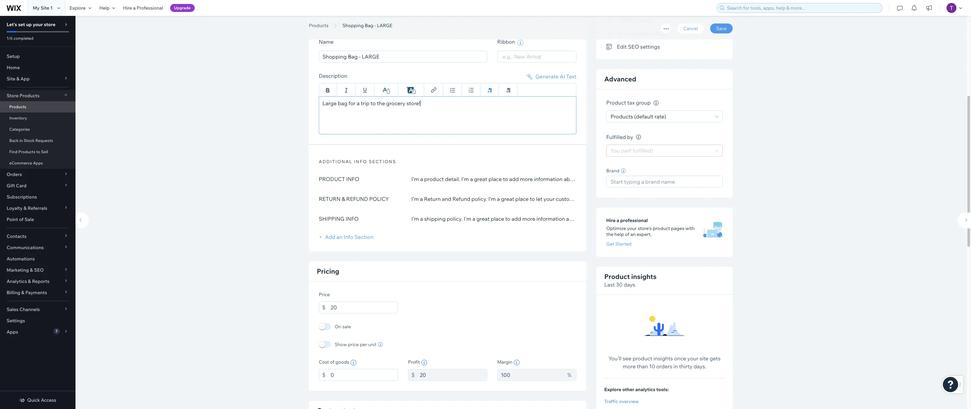 Task type: vqa. For each thing, say whether or not it's contained in the screenshot.
Large
yes



Task type: describe. For each thing, give the bounding box(es) containing it.
settings link
[[0, 315, 76, 327]]

$ for on sale
[[322, 304, 326, 311]]

cost
[[319, 359, 329, 365]]

promote this product
[[617, 30, 670, 37]]

per
[[360, 342, 367, 348]]

1 inside sidebar element
[[56, 329, 57, 334]]

create coupon button
[[607, 15, 654, 25]]

site & app button
[[0, 73, 76, 84]]

0 horizontal spatial -
[[375, 23, 376, 28]]

cancel
[[684, 26, 699, 31]]

explore other analytics tools:
[[605, 387, 669, 393]]

settings
[[7, 318, 25, 324]]

large bag for a trip to the grocery store!
[[323, 100, 421, 107]]

margin
[[498, 359, 513, 365]]

product insights last 30 days
[[605, 273, 657, 288]]

ecommerce apps
[[9, 161, 43, 166]]

promote coupon image
[[607, 17, 613, 23]]

stock
[[24, 138, 35, 143]]

refund
[[346, 196, 368, 202]]

store
[[7, 93, 19, 99]]

insights inside product insights last 30 days
[[632, 273, 657, 281]]

show
[[335, 342, 347, 348]]

coupon
[[635, 17, 654, 23]]

optimize
[[607, 226, 626, 232]]

hire a professional link
[[119, 0, 167, 16]]

rate)
[[655, 113, 667, 120]]

explore for explore
[[70, 5, 86, 11]]

point
[[7, 217, 18, 223]]

& for return
[[342, 196, 345, 202]]

billing
[[7, 290, 20, 296]]

generate
[[536, 73, 559, 80]]

30
[[616, 282, 623, 288]]

hire a professional
[[123, 5, 163, 11]]

to inside large bag for a trip to the grocery store! text field
[[371, 100, 376, 107]]

product info
[[319, 176, 359, 182]]

days
[[624, 282, 636, 288]]

point of sale link
[[0, 214, 76, 225]]

pricing
[[317, 267, 339, 275]]

sections
[[369, 159, 396, 164]]

product tax group
[[607, 100, 652, 106]]

your inside the optimize your store's product pages with the help of an expert.
[[627, 226, 637, 232]]

generate ai text
[[536, 73, 577, 80]]

store products
[[7, 93, 39, 99]]

loyalty
[[7, 205, 23, 211]]

of for goods
[[330, 359, 335, 365]]

1 vertical spatial products link
[[0, 101, 76, 113]]

orders button
[[0, 169, 76, 180]]

$ for %
[[412, 372, 415, 379]]

payments
[[25, 290, 47, 296]]

my
[[33, 5, 40, 11]]

point of sale
[[7, 217, 34, 223]]

price
[[319, 292, 330, 298]]

optimize your store's product pages with the help of an expert.
[[607, 226, 695, 238]]

hire for hire a professional
[[607, 218, 616, 224]]

expert.
[[637, 232, 652, 238]]

& for loyalty
[[24, 205, 27, 211]]

1/6 completed
[[7, 36, 33, 41]]

quick access button
[[19, 398, 56, 404]]

by
[[628, 134, 634, 140]]

ecommerce apps link
[[0, 158, 76, 169]]

categories
[[9, 127, 30, 132]]

& for marketing
[[30, 267, 33, 273]]

promote image
[[607, 31, 613, 37]]

find products to sell link
[[0, 146, 76, 158]]

loyalty & referrals
[[7, 205, 47, 211]]

find products to sell
[[9, 149, 48, 154]]

products up ecommerce apps
[[18, 149, 35, 154]]

insights inside you'll see product insights once your site gets more than 10 orders in thirty days.
[[654, 356, 673, 362]]

quick access
[[27, 398, 56, 404]]

profit
[[408, 359, 420, 365]]

trip
[[361, 100, 370, 107]]

section
[[355, 234, 374, 240]]

gift card
[[7, 183, 27, 189]]

product for insights
[[605, 273, 630, 281]]

site
[[700, 356, 709, 362]]

& for analytics
[[28, 279, 31, 285]]

an inside the optimize your store's product pages with the help of an expert.
[[631, 232, 636, 238]]

1 horizontal spatial site
[[41, 5, 49, 11]]

0 vertical spatial products link
[[306, 22, 332, 29]]

shopping up name
[[309, 14, 365, 29]]

settings
[[641, 43, 660, 50]]

large
[[323, 100, 337, 107]]

info tooltip image for fulfilled by
[[636, 135, 641, 140]]

0 horizontal spatial apps
[[7, 329, 18, 335]]

find
[[9, 149, 17, 154]]

create coupon
[[617, 17, 654, 23]]

subscriptions link
[[0, 191, 76, 203]]

info tooltip image
[[351, 360, 357, 366]]

price
[[348, 342, 359, 348]]

seo settings image
[[607, 44, 613, 50]]

home link
[[0, 62, 76, 73]]

fulfilled
[[607, 134, 626, 140]]

you'll
[[609, 356, 622, 362]]

days.
[[694, 364, 707, 370]]

card
[[16, 183, 27, 189]]

help
[[99, 5, 110, 11]]

your inside you'll see product insights once your site gets more than 10 orders in thirty days.
[[688, 356, 699, 362]]

back in stock requests link
[[0, 135, 76, 146]]

reports
[[32, 279, 49, 285]]

back in stock requests
[[9, 138, 53, 143]]

automations link
[[0, 253, 76, 265]]

in inside you'll see product insights once your site gets more than 10 orders in thirty days.
[[674, 364, 678, 370]]

store!
[[407, 100, 421, 107]]

product for tax
[[607, 100, 627, 106]]

products (default rate)
[[611, 113, 667, 120]]

1 horizontal spatial apps
[[33, 161, 43, 166]]

tax
[[628, 100, 635, 106]]

this
[[640, 30, 649, 37]]

to inside find products to sell link
[[36, 149, 40, 154]]

hire a professional
[[607, 218, 648, 224]]

in inside sidebar element
[[19, 138, 23, 143]]

name
[[319, 39, 334, 45]]

tools:
[[657, 387, 669, 393]]



Task type: locate. For each thing, give the bounding box(es) containing it.
site right my
[[41, 5, 49, 11]]

seo
[[628, 43, 639, 50], [34, 267, 44, 273]]

the left help at the bottom of the page
[[607, 232, 614, 238]]

1 right my
[[50, 5, 53, 11]]

you'll see product insights once your site gets more than 10 orders in thirty days.
[[609, 356, 721, 370]]

0 vertical spatial 1
[[50, 5, 53, 11]]

a right for
[[357, 100, 360, 107]]

0 vertical spatial info
[[337, 21, 350, 27]]

analytics & reports button
[[0, 276, 76, 287]]

once
[[675, 356, 687, 362]]

pages
[[672, 226, 685, 232]]

product up than
[[633, 356, 653, 362]]

the inside text field
[[377, 100, 385, 107]]

get
[[607, 241, 615, 247]]

sell
[[41, 149, 48, 154]]

of right help at the bottom of the page
[[625, 232, 630, 238]]

(default
[[635, 113, 654, 120]]

$ down price
[[322, 304, 326, 311]]

info tooltip image right the by
[[636, 135, 641, 140]]

1 vertical spatial info
[[354, 159, 367, 164]]

my site 1
[[33, 5, 53, 11]]

1 horizontal spatial products link
[[306, 22, 332, 29]]

orders
[[7, 172, 22, 178]]

hire up optimize on the right bottom of page
[[607, 218, 616, 224]]

& right loyalty
[[24, 205, 27, 211]]

1 vertical spatial the
[[607, 232, 614, 238]]

your down professional
[[627, 226, 637, 232]]

product inside product insights last 30 days
[[605, 273, 630, 281]]

& up analytics & reports
[[30, 267, 33, 273]]

an left expert.
[[631, 232, 636, 238]]

Start typing a brand name field
[[609, 176, 721, 188]]

last
[[605, 282, 615, 288]]

sidebar element
[[0, 16, 76, 409]]

apps
[[33, 161, 43, 166], [7, 329, 18, 335]]

0 vertical spatial apps
[[33, 161, 43, 166]]

$ down cost
[[322, 372, 326, 379]]

site & app
[[7, 76, 30, 82]]

1 horizontal spatial to
[[371, 100, 376, 107]]

product left "pages"
[[653, 226, 670, 232]]

generate ai text button
[[526, 72, 577, 80]]

info tooltip image for margin
[[514, 360, 520, 366]]

1 vertical spatial hire
[[607, 218, 616, 224]]

0 horizontal spatial seo
[[34, 267, 44, 273]]

shopping bag - large form
[[72, 0, 972, 409]]

promote this product button
[[607, 29, 670, 38]]

products up inventory
[[9, 104, 26, 109]]

policy
[[369, 196, 389, 202]]

a for hire a professional
[[133, 5, 136, 11]]

of
[[19, 217, 23, 223], [625, 232, 630, 238], [330, 359, 335, 365]]

0 vertical spatial to
[[371, 100, 376, 107]]

0 horizontal spatial explore
[[70, 5, 86, 11]]

insights up orders
[[654, 356, 673, 362]]

a left professional
[[133, 5, 136, 11]]

of for sale
[[19, 217, 23, 223]]

products right "store"
[[20, 93, 39, 99]]

info tooltip image right the group
[[654, 101, 659, 106]]

upgrade
[[174, 5, 191, 10]]

explore left help on the left of the page
[[70, 5, 86, 11]]

in down once
[[674, 364, 678, 370]]

product left tax
[[607, 100, 627, 106]]

site down home
[[7, 76, 15, 82]]

shopping bag - large
[[309, 14, 440, 29], [343, 23, 393, 28]]

seo inside button
[[628, 43, 639, 50]]

products down the 'product tax group'
[[611, 113, 633, 120]]

0 vertical spatial product
[[607, 100, 627, 106]]

0 vertical spatial your
[[33, 22, 43, 27]]

None text field
[[331, 302, 398, 314], [331, 369, 398, 381], [331, 302, 398, 314], [331, 369, 398, 381]]

2 vertical spatial product
[[633, 356, 653, 362]]

0 horizontal spatial your
[[33, 22, 43, 27]]

1 horizontal spatial the
[[607, 232, 614, 238]]

completed
[[14, 36, 33, 41]]

shipping info
[[319, 216, 359, 222]]

product
[[319, 176, 345, 182]]

seo down the automations link
[[34, 267, 44, 273]]

info left sections
[[354, 159, 367, 164]]

your right up at top
[[33, 22, 43, 27]]

products link up name
[[306, 22, 332, 29]]

& inside 'dropdown button'
[[16, 76, 19, 82]]

info for shipping info
[[346, 216, 359, 222]]

1 horizontal spatial 1
[[56, 329, 57, 334]]

sales channels
[[7, 307, 40, 313]]

explore for explore other analytics tools:
[[605, 387, 622, 393]]

0 horizontal spatial a
[[133, 5, 136, 11]]

promote
[[617, 30, 639, 37]]

add an info section
[[324, 234, 374, 240]]

1 horizontal spatial an
[[631, 232, 636, 238]]

1 vertical spatial your
[[627, 226, 637, 232]]

1 horizontal spatial a
[[357, 100, 360, 107]]

explore
[[70, 5, 86, 11], [605, 387, 622, 393]]

0 vertical spatial seo
[[628, 43, 639, 50]]

explore inside shopping bag - large form
[[605, 387, 622, 393]]

channels
[[19, 307, 40, 313]]

1 vertical spatial explore
[[605, 387, 622, 393]]

1 vertical spatial in
[[674, 364, 678, 370]]

1 down settings link at the bottom
[[56, 329, 57, 334]]

shopping right basic
[[343, 23, 364, 28]]

0 vertical spatial in
[[19, 138, 23, 143]]

product right this
[[650, 30, 670, 37]]

1 vertical spatial 1
[[56, 329, 57, 334]]

1 vertical spatial insights
[[654, 356, 673, 362]]

info for product info
[[346, 176, 359, 182]]

apps down find products to sell link
[[33, 161, 43, 166]]

0 horizontal spatial to
[[36, 149, 40, 154]]

the for help
[[607, 232, 614, 238]]

1 horizontal spatial your
[[627, 226, 637, 232]]

Select box search field
[[503, 51, 572, 62]]

upgrade button
[[170, 4, 195, 12]]

Add a product name text field
[[319, 51, 488, 62]]

products inside dropdown button
[[20, 93, 39, 99]]

fulfilled)
[[633, 148, 653, 154]]

1 vertical spatial to
[[36, 149, 40, 154]]

seo inside popup button
[[34, 267, 44, 273]]

products
[[309, 23, 329, 28], [20, 93, 39, 99], [9, 104, 26, 109], [611, 113, 633, 120], [18, 149, 35, 154]]

0 vertical spatial the
[[377, 100, 385, 107]]

to left sell
[[36, 149, 40, 154]]

seo right edit
[[628, 43, 639, 50]]

& right 'billing'
[[21, 290, 24, 296]]

1 vertical spatial info
[[346, 216, 359, 222]]

get started link
[[607, 241, 632, 247]]

billing & payments button
[[0, 287, 76, 299]]

0 horizontal spatial of
[[19, 217, 23, 223]]

of left the sale
[[19, 217, 23, 223]]

1 horizontal spatial hire
[[607, 218, 616, 224]]

0 horizontal spatial the
[[377, 100, 385, 107]]

save
[[717, 26, 727, 31]]

you (self fulfilled)
[[611, 148, 653, 154]]

& left app
[[16, 76, 19, 82]]

2 horizontal spatial your
[[688, 356, 699, 362]]

& for site
[[16, 76, 19, 82]]

than
[[637, 364, 648, 370]]

communications button
[[0, 242, 76, 253]]

insights up days
[[632, 273, 657, 281]]

1 horizontal spatial of
[[330, 359, 335, 365]]

1 vertical spatial a
[[357, 100, 360, 107]]

1 vertical spatial of
[[625, 232, 630, 238]]

& right the return at top left
[[342, 196, 345, 202]]

the inside the optimize your store's product pages with the help of an expert.
[[607, 232, 614, 238]]

hire inside shopping bag - large form
[[607, 218, 616, 224]]

of inside the optimize your store's product pages with the help of an expert.
[[625, 232, 630, 238]]

(self
[[621, 148, 632, 154]]

traffic overview
[[605, 399, 639, 405]]

in right back
[[19, 138, 23, 143]]

your inside sidebar element
[[33, 22, 43, 27]]

0 vertical spatial of
[[19, 217, 23, 223]]

sale
[[25, 217, 34, 223]]

0 horizontal spatial an
[[337, 234, 343, 240]]

Search for tools, apps, help & more... field
[[726, 3, 881, 13]]

hire right help button
[[123, 5, 132, 11]]

0 vertical spatial hire
[[123, 5, 132, 11]]

help
[[615, 232, 624, 238]]

additional info sections
[[319, 159, 396, 164]]

0 horizontal spatial 1
[[50, 5, 53, 11]]

an left info
[[337, 234, 343, 240]]

return
[[319, 196, 341, 202]]

product for see
[[633, 356, 653, 362]]

product inside the optimize your store's product pages with the help of an expert.
[[653, 226, 670, 232]]

on
[[335, 324, 342, 330]]

set
[[18, 22, 25, 27]]

1 horizontal spatial in
[[674, 364, 678, 370]]

communications
[[7, 245, 44, 251]]

info up 'add an info section'
[[346, 216, 359, 222]]

info
[[346, 176, 359, 182], [346, 216, 359, 222]]

0 horizontal spatial site
[[7, 76, 15, 82]]

a
[[133, 5, 136, 11], [357, 100, 360, 107], [617, 218, 620, 224]]

1 vertical spatial product
[[605, 273, 630, 281]]

setup
[[7, 53, 20, 59]]

add
[[325, 234, 336, 240]]

1 vertical spatial site
[[7, 76, 15, 82]]

hire for hire a professional
[[123, 5, 132, 11]]

edit seo settings button
[[607, 42, 660, 51]]

products link down the store products at the left top of the page
[[0, 101, 76, 113]]

store
[[44, 22, 55, 27]]

1 horizontal spatial info
[[354, 159, 367, 164]]

to right trip
[[371, 100, 376, 107]]

info tooltip image for profit
[[422, 360, 427, 366]]

$ down profit at the left bottom
[[412, 372, 415, 379]]

info tooltip image
[[654, 101, 659, 106], [636, 135, 641, 140], [422, 360, 427, 366], [514, 360, 520, 366]]

gets
[[710, 356, 721, 362]]

fulfilled by
[[607, 134, 634, 140]]

info tooltip image right margin
[[514, 360, 520, 366]]

0 vertical spatial explore
[[70, 5, 86, 11]]

professional
[[137, 5, 163, 11]]

thirty
[[680, 364, 693, 370]]

traffic overview link
[[605, 399, 725, 405]]

false text field
[[319, 96, 577, 134]]

0 vertical spatial info
[[346, 176, 359, 182]]

&
[[16, 76, 19, 82], [342, 196, 345, 202], [24, 205, 27, 211], [30, 267, 33, 273], [28, 279, 31, 285], [21, 290, 24, 296]]

0 horizontal spatial products link
[[0, 101, 76, 113]]

products up name
[[309, 23, 329, 28]]

the for grocery
[[377, 100, 385, 107]]

2 horizontal spatial a
[[617, 218, 620, 224]]

a up optimize on the right bottom of page
[[617, 218, 620, 224]]

2 horizontal spatial of
[[625, 232, 630, 238]]

apps down settings
[[7, 329, 18, 335]]

the left grocery
[[377, 100, 385, 107]]

site
[[41, 5, 49, 11], [7, 76, 15, 82]]

of right cost
[[330, 359, 335, 365]]

info for basic
[[337, 21, 350, 27]]

site inside 'dropdown button'
[[7, 76, 15, 82]]

your
[[33, 22, 43, 27], [627, 226, 637, 232], [688, 356, 699, 362]]

explore up traffic
[[605, 387, 622, 393]]

ecommerce
[[9, 161, 32, 166]]

1 vertical spatial product
[[653, 226, 670, 232]]

2 vertical spatial of
[[330, 359, 335, 365]]

1 vertical spatial seo
[[34, 267, 44, 273]]

& inside popup button
[[21, 290, 24, 296]]

0 vertical spatial site
[[41, 5, 49, 11]]

product inside button
[[650, 30, 670, 37]]

1 horizontal spatial large
[[399, 14, 440, 29]]

sales
[[7, 307, 18, 313]]

info tooltip image right profit at the left bottom
[[422, 360, 427, 366]]

product up 30
[[605, 273, 630, 281]]

your up thirty
[[688, 356, 699, 362]]

0 horizontal spatial large
[[377, 23, 393, 28]]

2 vertical spatial a
[[617, 218, 620, 224]]

None text field
[[420, 369, 488, 381], [498, 369, 564, 381], [420, 369, 488, 381], [498, 369, 564, 381]]

0 vertical spatial a
[[133, 5, 136, 11]]

of inside sidebar element
[[19, 217, 23, 223]]

info for additional
[[354, 159, 367, 164]]

overview
[[620, 399, 639, 405]]

0 horizontal spatial info
[[337, 21, 350, 27]]

2 vertical spatial your
[[688, 356, 699, 362]]

1 horizontal spatial -
[[393, 14, 397, 29]]

info
[[337, 21, 350, 27], [354, 159, 367, 164]]

bag
[[338, 100, 348, 107]]

1 vertical spatial apps
[[7, 329, 18, 335]]

1
[[50, 5, 53, 11], [56, 329, 57, 334]]

large
[[399, 14, 440, 29], [377, 23, 393, 28]]

back
[[9, 138, 19, 143]]

basic
[[319, 21, 335, 27]]

0 horizontal spatial in
[[19, 138, 23, 143]]

home
[[7, 65, 20, 71]]

info down the additional info sections
[[346, 176, 359, 182]]

1 horizontal spatial explore
[[605, 387, 622, 393]]

0 vertical spatial insights
[[632, 273, 657, 281]]

inventory link
[[0, 113, 76, 124]]

& for billing
[[21, 290, 24, 296]]

a inside text field
[[357, 100, 360, 107]]

product inside you'll see product insights once your site gets more than 10 orders in thirty days.
[[633, 356, 653, 362]]

0 vertical spatial product
[[650, 30, 670, 37]]

& inside popup button
[[30, 267, 33, 273]]

other
[[623, 387, 635, 393]]

& left reports
[[28, 279, 31, 285]]

orders
[[657, 364, 673, 370]]

info right basic
[[337, 21, 350, 27]]

marketing & seo
[[7, 267, 44, 273]]

a for hire a professional
[[617, 218, 620, 224]]

& inside shopping bag - large form
[[342, 196, 345, 202]]

product for this
[[650, 30, 670, 37]]

group
[[636, 100, 651, 106]]

1 horizontal spatial seo
[[628, 43, 639, 50]]

see
[[623, 356, 632, 362]]

analytics
[[7, 279, 27, 285]]

store products button
[[0, 90, 76, 101]]

0 horizontal spatial hire
[[123, 5, 132, 11]]

started
[[616, 241, 632, 247]]



